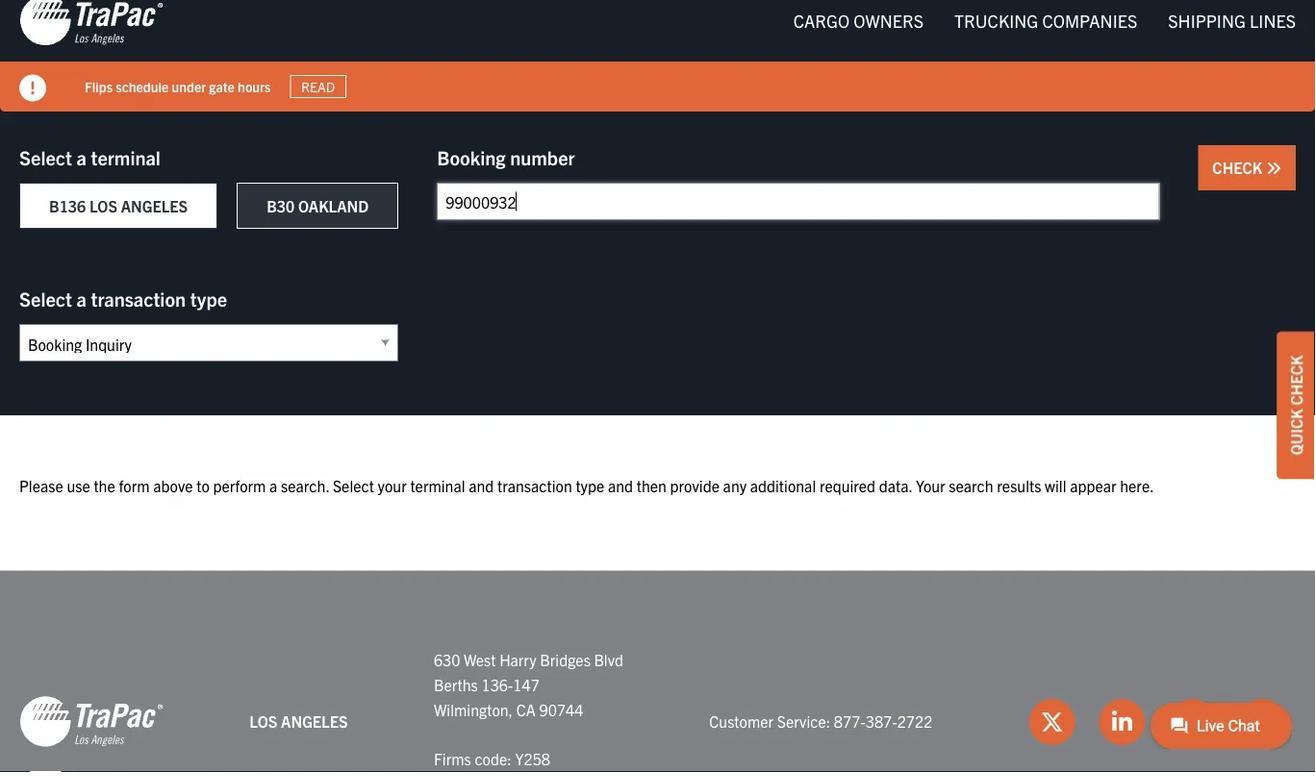 Task type: describe. For each thing, give the bounding box(es) containing it.
los angeles image for footer containing 630 west harry bridges blvd
[[19, 696, 164, 749]]

gate
[[209, 78, 235, 95]]

required
[[820, 476, 876, 496]]

check button
[[1198, 146, 1296, 191]]

west
[[464, 651, 496, 670]]

menu bar containing cargo owners
[[778, 1, 1311, 40]]

here.
[[1120, 476, 1154, 496]]

1 horizontal spatial transaction
[[497, 476, 572, 496]]

2722
[[897, 713, 933, 732]]

your
[[916, 476, 945, 496]]

b30
[[267, 197, 295, 216]]

firms code:  y258
[[434, 749, 550, 769]]

banner containing cargo owners
[[0, 0, 1315, 112]]

customer
[[709, 713, 774, 732]]

the
[[94, 476, 115, 496]]

please use the form above to perform a search. select your terminal and transaction type and then provide any additional required data. your search results will appear here.
[[19, 476, 1154, 496]]

berths
[[434, 676, 478, 695]]

solid image inside check button
[[1266, 161, 1282, 177]]

booking number
[[437, 145, 575, 169]]

b136 los angeles
[[49, 197, 188, 216]]

0 horizontal spatial type
[[190, 287, 227, 311]]

companies
[[1042, 10, 1138, 31]]

cargo owners
[[793, 10, 924, 31]]

appear
[[1070, 476, 1117, 496]]

ca
[[516, 700, 536, 719]]

shipping lines
[[1168, 10, 1296, 31]]

los inside footer
[[250, 713, 277, 732]]

1 and from the left
[[469, 476, 494, 496]]

b30 oakland
[[267, 197, 369, 216]]

trucking
[[954, 10, 1038, 31]]

footer containing 630 west harry bridges blvd
[[0, 572, 1315, 773]]

0 horizontal spatial solid image
[[19, 75, 46, 102]]

form
[[119, 476, 150, 496]]

lines
[[1250, 10, 1296, 31]]

Booking number text field
[[437, 183, 1160, 221]]

630
[[434, 651, 460, 670]]

angeles inside footer
[[281, 713, 348, 732]]

0 horizontal spatial terminal
[[91, 145, 161, 169]]

y258
[[515, 749, 550, 769]]

los angeles
[[250, 713, 348, 732]]

harry
[[500, 651, 536, 670]]

booking
[[437, 145, 506, 169]]

data.
[[879, 476, 913, 496]]

a for terminal
[[76, 145, 87, 169]]

1 horizontal spatial terminal
[[410, 476, 465, 496]]

please
[[19, 476, 63, 496]]

1 vertical spatial check
[[1286, 356, 1306, 406]]

bridges
[[540, 651, 591, 670]]

cargo
[[793, 10, 850, 31]]

0 vertical spatial transaction
[[91, 287, 186, 311]]

customer service: 877-387-2722
[[709, 713, 933, 732]]

additional
[[750, 476, 816, 496]]



Task type: vqa. For each thing, say whether or not it's contained in the screenshot.
07:00
no



Task type: locate. For each thing, give the bounding box(es) containing it.
2 and from the left
[[608, 476, 633, 496]]

terminal
[[91, 145, 161, 169], [410, 476, 465, 496]]

387-
[[866, 713, 897, 732]]

630 west harry bridges blvd berths 136-147 wilmington, ca 90744
[[434, 651, 623, 719]]

flips
[[85, 78, 113, 95]]

0 vertical spatial angeles
[[121, 197, 188, 216]]

footer
[[0, 572, 1315, 773]]

select a terminal
[[19, 145, 161, 169]]

search
[[949, 476, 994, 496]]

1 vertical spatial a
[[76, 287, 87, 311]]

a for transaction
[[76, 287, 87, 311]]

136-
[[482, 676, 513, 695]]

1 vertical spatial type
[[576, 476, 604, 496]]

trucking companies link
[[939, 1, 1153, 40]]

and
[[469, 476, 494, 496], [608, 476, 633, 496]]

0 horizontal spatial angeles
[[121, 197, 188, 216]]

angeles
[[121, 197, 188, 216], [281, 713, 348, 732]]

877-
[[834, 713, 866, 732]]

1 los angeles image from the top
[[19, 0, 164, 48]]

1 horizontal spatial check
[[1286, 356, 1306, 406]]

b136
[[49, 197, 86, 216]]

1 vertical spatial angeles
[[281, 713, 348, 732]]

shipping lines link
[[1153, 1, 1311, 40]]

number
[[510, 145, 575, 169]]

1 vertical spatial solid image
[[1266, 161, 1282, 177]]

0 vertical spatial type
[[190, 287, 227, 311]]

select for select a transaction type
[[19, 287, 72, 311]]

1 horizontal spatial los
[[250, 713, 277, 732]]

under
[[172, 78, 206, 95]]

los
[[89, 197, 117, 216], [250, 713, 277, 732]]

any
[[723, 476, 747, 496]]

0 vertical spatial solid image
[[19, 75, 46, 102]]

los angeles image for banner containing cargo owners
[[19, 0, 164, 48]]

0 vertical spatial select
[[19, 145, 72, 169]]

a up b136
[[76, 145, 87, 169]]

terminal up b136 los angeles at the left top
[[91, 145, 161, 169]]

banner
[[0, 0, 1315, 112]]

2 vertical spatial select
[[333, 476, 374, 496]]

search.
[[281, 476, 329, 496]]

0 vertical spatial a
[[76, 145, 87, 169]]

shipping
[[1168, 10, 1246, 31]]

1 vertical spatial select
[[19, 287, 72, 311]]

quick check
[[1286, 356, 1306, 455]]

0 horizontal spatial los
[[89, 197, 117, 216]]

select left your
[[333, 476, 374, 496]]

1 vertical spatial los
[[250, 713, 277, 732]]

los angeles image
[[19, 0, 164, 48], [19, 696, 164, 749]]

terminal right your
[[410, 476, 465, 496]]

hours
[[238, 78, 271, 95]]

2 los angeles image from the top
[[19, 696, 164, 749]]

code:
[[475, 749, 512, 769]]

select a transaction type
[[19, 287, 227, 311]]

type
[[190, 287, 227, 311], [576, 476, 604, 496]]

a
[[76, 145, 87, 169], [76, 287, 87, 311], [269, 476, 277, 496]]

flips schedule under gate hours
[[85, 78, 271, 95]]

provide
[[670, 476, 720, 496]]

select for select a terminal
[[19, 145, 72, 169]]

1 vertical spatial los angeles image
[[19, 696, 164, 749]]

then
[[637, 476, 667, 496]]

1 horizontal spatial type
[[576, 476, 604, 496]]

0 vertical spatial los
[[89, 197, 117, 216]]

los angeles image inside footer
[[19, 696, 164, 749]]

147
[[513, 676, 540, 695]]

90744
[[539, 700, 584, 719]]

schedule
[[116, 78, 169, 95]]

a left search.
[[269, 476, 277, 496]]

above
[[153, 476, 193, 496]]

trucking companies
[[954, 10, 1138, 31]]

use
[[67, 476, 90, 496]]

transaction
[[91, 287, 186, 311], [497, 476, 572, 496]]

service:
[[777, 713, 831, 732]]

to
[[196, 476, 210, 496]]

blvd
[[594, 651, 623, 670]]

0 horizontal spatial check
[[1213, 158, 1266, 178]]

0 vertical spatial check
[[1213, 158, 1266, 178]]

1 horizontal spatial angeles
[[281, 713, 348, 732]]

0 horizontal spatial and
[[469, 476, 494, 496]]

read
[[301, 78, 335, 96]]

menu bar
[[778, 1, 1311, 40]]

owners
[[854, 10, 924, 31]]

solid image
[[19, 75, 46, 102], [1266, 161, 1282, 177]]

select
[[19, 145, 72, 169], [19, 287, 72, 311], [333, 476, 374, 496]]

and right your
[[469, 476, 494, 496]]

check
[[1213, 158, 1266, 178], [1286, 356, 1306, 406]]

a down b136
[[76, 287, 87, 311]]

quick check link
[[1277, 332, 1315, 479]]

and left then
[[608, 476, 633, 496]]

1 vertical spatial transaction
[[497, 476, 572, 496]]

cargo owners link
[[778, 1, 939, 40]]

firms
[[434, 749, 471, 769]]

los angeles image inside banner
[[19, 0, 164, 48]]

wilmington,
[[434, 700, 513, 719]]

1 horizontal spatial and
[[608, 476, 633, 496]]

oakland
[[298, 197, 369, 216]]

check inside button
[[1213, 158, 1266, 178]]

select down b136
[[19, 287, 72, 311]]

select up b136
[[19, 145, 72, 169]]

2 vertical spatial a
[[269, 476, 277, 496]]

results
[[997, 476, 1041, 496]]

will
[[1045, 476, 1067, 496]]

perform
[[213, 476, 266, 496]]

your
[[378, 476, 407, 496]]

1 vertical spatial terminal
[[410, 476, 465, 496]]

0 vertical spatial terminal
[[91, 145, 161, 169]]

0 horizontal spatial transaction
[[91, 287, 186, 311]]

0 vertical spatial los angeles image
[[19, 0, 164, 48]]

quick
[[1286, 409, 1306, 455]]

1 horizontal spatial solid image
[[1266, 161, 1282, 177]]

read link
[[290, 75, 346, 99]]



